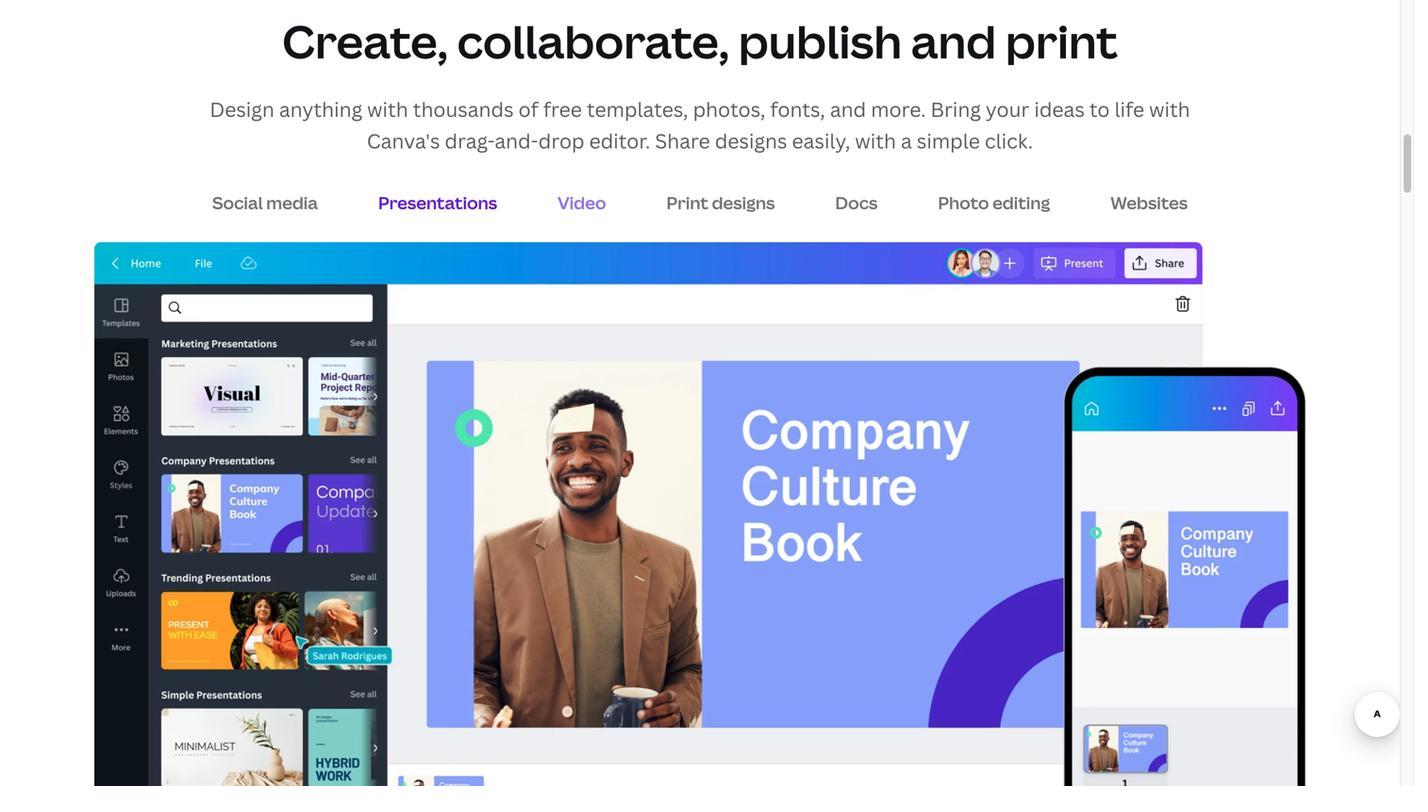 Task type: locate. For each thing, give the bounding box(es) containing it.
designs inside print designs button
[[712, 192, 775, 215]]

fonts,
[[770, 96, 825, 123]]

simple
[[917, 127, 980, 154]]

designs
[[715, 127, 787, 154], [712, 192, 775, 215]]

a
[[901, 127, 912, 154]]

to
[[1090, 96, 1110, 123]]

designs down photos,
[[715, 127, 787, 154]]

life
[[1115, 96, 1145, 123]]

1 vertical spatial and
[[830, 96, 866, 123]]

0 horizontal spatial and
[[830, 96, 866, 123]]

social media button
[[201, 185, 329, 223]]

drag-
[[445, 127, 495, 154]]

with up 'canva's'
[[367, 96, 408, 123]]

media
[[266, 192, 318, 215]]

2 horizontal spatial with
[[1149, 96, 1190, 123]]

easily,
[[792, 127, 850, 154]]

editing
[[993, 192, 1050, 215]]

1 horizontal spatial and
[[911, 10, 996, 72]]

click.
[[985, 127, 1033, 154]]

design
[[210, 96, 274, 123]]

print
[[667, 192, 708, 215]]

video button
[[546, 185, 618, 223]]

1 vertical spatial designs
[[712, 192, 775, 215]]

with left 'a'
[[855, 127, 896, 154]]

and
[[911, 10, 996, 72], [830, 96, 866, 123]]

print designs button
[[655, 185, 786, 223]]

ideas
[[1034, 96, 1085, 123]]

create, collaborate, publish and print
[[282, 10, 1118, 72]]

tab list
[[94, 181, 1306, 227]]

and up easily,
[[830, 96, 866, 123]]

presentations
[[378, 192, 497, 215]]

designs right print
[[712, 192, 775, 215]]

presentations button
[[367, 185, 509, 223]]

and up "bring" at the right top
[[911, 10, 996, 72]]

with
[[367, 96, 408, 123], [1149, 96, 1190, 123], [855, 127, 896, 154]]

photos,
[[693, 96, 766, 123]]

0 vertical spatial designs
[[715, 127, 787, 154]]

photo
[[938, 192, 989, 215]]

with right life
[[1149, 96, 1190, 123]]

websites button
[[1099, 185, 1199, 223]]

0 vertical spatial and
[[911, 10, 996, 72]]

bring
[[931, 96, 981, 123]]



Task type: describe. For each thing, give the bounding box(es) containing it.
of
[[519, 96, 539, 123]]

your
[[986, 96, 1030, 123]]

publish
[[739, 10, 902, 72]]

0 horizontal spatial with
[[367, 96, 408, 123]]

social
[[212, 192, 263, 215]]

print
[[1006, 10, 1118, 72]]

free
[[543, 96, 582, 123]]

drop
[[539, 127, 585, 154]]

docs button
[[824, 185, 889, 223]]

more.
[[871, 96, 926, 123]]

collaborate,
[[457, 10, 729, 72]]

1 horizontal spatial with
[[855, 127, 896, 154]]

websites
[[1111, 192, 1188, 215]]

tab list containing social media
[[94, 181, 1306, 227]]

create,
[[282, 10, 448, 72]]

and inside design anything with thousands of free templates, photos, fonts, and more. bring your ideas to life with canva's drag-and-drop editor. share designs easily, with a simple click.
[[830, 96, 866, 123]]

thousands
[[413, 96, 514, 123]]

editor.
[[589, 127, 650, 154]]

designs inside design anything with thousands of free templates, photos, fonts, and more. bring your ideas to life with canva's drag-and-drop editor. share designs easily, with a simple click.
[[715, 127, 787, 154]]

and-
[[495, 127, 539, 154]]

social media
[[212, 192, 318, 215]]

share
[[655, 127, 710, 154]]

design anything with thousands of free templates, photos, fonts, and more. bring your ideas to life with canva's drag-and-drop editor. share designs easily, with a simple click.
[[210, 96, 1190, 154]]

photo editing button
[[927, 185, 1062, 223]]

print designs
[[667, 192, 775, 215]]

photo editing
[[938, 192, 1050, 215]]

video
[[558, 192, 606, 215]]

templates,
[[587, 96, 688, 123]]

docs
[[835, 192, 878, 215]]

canva's
[[367, 127, 440, 154]]

anything
[[279, 96, 362, 123]]



Task type: vqa. For each thing, say whether or not it's contained in the screenshot.
fonts,
yes



